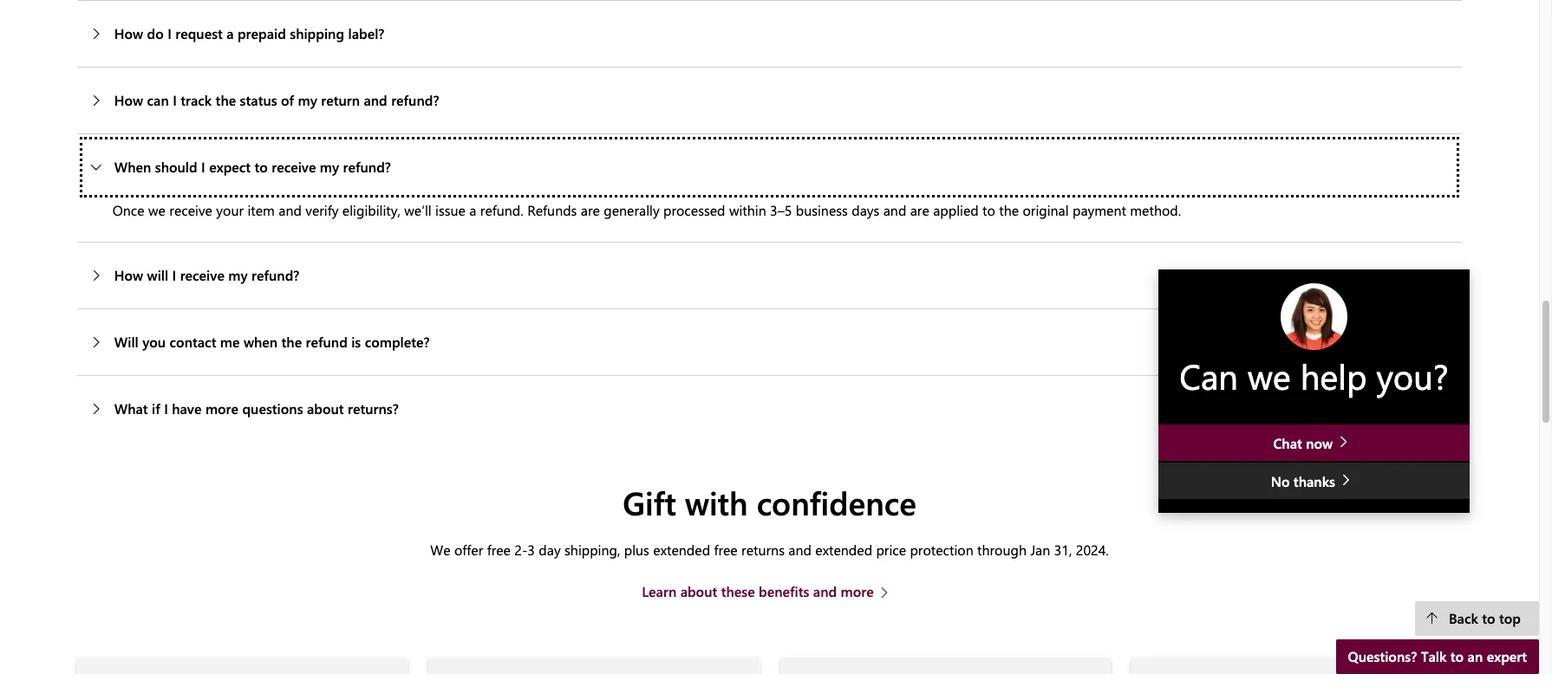 Task type: locate. For each thing, give the bounding box(es) containing it.
31,
[[1055, 541, 1073, 559]]

and right benefits
[[814, 583, 837, 601]]

2 horizontal spatial refund?
[[391, 91, 439, 110]]

to
[[255, 158, 268, 176], [983, 202, 996, 220], [1483, 610, 1496, 628], [1451, 648, 1464, 666]]

about inside dropdown button
[[307, 400, 344, 418]]

can
[[147, 91, 169, 110]]

2 vertical spatial my
[[228, 267, 248, 285]]

questions?
[[1349, 648, 1418, 666]]

will
[[147, 267, 168, 285]]

refund? right return
[[391, 91, 439, 110]]

0 vertical spatial how
[[114, 25, 143, 43]]

i
[[168, 25, 172, 43], [173, 91, 177, 110], [201, 158, 205, 176], [172, 267, 176, 285], [164, 400, 168, 418]]

me
[[220, 333, 240, 352]]

free left 2-
[[487, 541, 511, 559]]

a inside how do i request a prepaid shipping label? dropdown button
[[227, 25, 234, 43]]

refund
[[306, 333, 348, 352]]

business
[[796, 202, 848, 220]]

i left "expect" on the left top of page
[[201, 158, 205, 176]]

thanks
[[1294, 473, 1336, 491]]

complete?
[[365, 333, 430, 352]]

no
[[1271, 473, 1290, 491]]

a right issue
[[470, 202, 477, 220]]

i right if on the left bottom
[[164, 400, 168, 418]]

the
[[216, 91, 236, 110], [1000, 202, 1019, 220], [282, 333, 302, 352]]

to left an
[[1451, 648, 1464, 666]]

back to top link
[[1415, 602, 1540, 637]]

the right when
[[282, 333, 302, 352]]

0 vertical spatial refund?
[[391, 91, 439, 110]]

0 vertical spatial more
[[205, 400, 239, 418]]

0 horizontal spatial about
[[307, 400, 344, 418]]

1 how from the top
[[114, 25, 143, 43]]

more
[[205, 400, 239, 418], [841, 583, 874, 601]]

0 horizontal spatial we
[[148, 202, 166, 220]]

how will i receive my refund? button
[[77, 243, 1463, 309]]

how left "can"
[[114, 91, 143, 110]]

1 vertical spatial how
[[114, 91, 143, 110]]

request
[[175, 25, 223, 43]]

and right return
[[364, 91, 388, 110]]

1 vertical spatial refund?
[[343, 158, 391, 176]]

learn about these benefits and more
[[642, 583, 874, 601]]

0 vertical spatial we
[[148, 202, 166, 220]]

learn about these benefits and more link
[[642, 582, 898, 603]]

will you contact me when the refund is complete? button
[[77, 310, 1463, 376]]

the left original
[[1000, 202, 1019, 220]]

is
[[351, 333, 361, 352]]

applied
[[934, 202, 979, 220]]

extended
[[653, 541, 711, 559], [816, 541, 873, 559]]

we
[[148, 202, 166, 220], [1248, 353, 1291, 399]]

these
[[721, 583, 755, 601]]

when
[[244, 333, 278, 352]]

1 horizontal spatial extended
[[816, 541, 873, 559]]

0 horizontal spatial my
[[228, 267, 248, 285]]

my up verify on the left top of page
[[320, 158, 339, 176]]

we'll
[[405, 202, 432, 220]]

0 horizontal spatial extended
[[653, 541, 711, 559]]

1 free from the left
[[487, 541, 511, 559]]

0 vertical spatial a
[[227, 25, 234, 43]]

2 vertical spatial refund?
[[252, 267, 300, 285]]

1 vertical spatial the
[[1000, 202, 1019, 220]]

we offer free 2-3 day shipping, plus extended free returns and extended price protection through jan 31, 2024.
[[430, 541, 1109, 559]]

a right request
[[227, 25, 234, 43]]

0 horizontal spatial are
[[581, 202, 600, 220]]

receive left your on the top left of the page
[[169, 202, 212, 220]]

will
[[114, 333, 139, 352]]

i for receive
[[172, 267, 176, 285]]

i inside dropdown button
[[173, 91, 177, 110]]

should
[[155, 158, 198, 176]]

back
[[1450, 610, 1479, 628]]

1 horizontal spatial the
[[282, 333, 302, 352]]

the inside dropdown button
[[282, 333, 302, 352]]

days
[[852, 202, 880, 220]]

the right track
[[216, 91, 236, 110]]

1 horizontal spatial free
[[714, 541, 738, 559]]

my
[[298, 91, 317, 110], [320, 158, 339, 176], [228, 267, 248, 285]]

and inside dropdown button
[[364, 91, 388, 110]]

free left returns
[[714, 541, 738, 559]]

refund.
[[480, 202, 524, 220]]

refund? down item
[[252, 267, 300, 285]]

the inside dropdown button
[[216, 91, 236, 110]]

of
[[281, 91, 294, 110]]

i right do
[[168, 25, 172, 43]]

are
[[581, 202, 600, 220], [911, 202, 930, 220]]

receive right will
[[180, 267, 225, 285]]

how inside dropdown button
[[114, 91, 143, 110]]

how left will
[[114, 267, 143, 285]]

are right 'refunds'
[[581, 202, 600, 220]]

free
[[487, 541, 511, 559], [714, 541, 738, 559]]

how for how will i receive my refund?
[[114, 267, 143, 285]]

0 horizontal spatial more
[[205, 400, 239, 418]]

your
[[216, 202, 244, 220]]

extended left price
[[816, 541, 873, 559]]

when should i expect to receive my refund?
[[114, 158, 391, 176]]

expert
[[1487, 648, 1528, 666]]

2 how from the top
[[114, 91, 143, 110]]

how left do
[[114, 25, 143, 43]]

extended right plus in the bottom left of the page
[[653, 541, 711, 559]]

about left these
[[681, 583, 718, 601]]

3 how from the top
[[114, 267, 143, 285]]

refund?
[[391, 91, 439, 110], [343, 158, 391, 176], [252, 267, 300, 285]]

2 vertical spatial how
[[114, 267, 143, 285]]

1 horizontal spatial my
[[298, 91, 317, 110]]

now
[[1307, 435, 1333, 453]]

what
[[114, 400, 148, 418]]

have
[[172, 400, 202, 418]]

i for track
[[173, 91, 177, 110]]

my inside dropdown button
[[298, 91, 317, 110]]

refunds
[[528, 202, 577, 220]]

1 vertical spatial more
[[841, 583, 874, 601]]

can we help you?
[[1180, 353, 1449, 399]]

we right can
[[1248, 353, 1291, 399]]

2 vertical spatial the
[[282, 333, 302, 352]]

more right benefits
[[841, 583, 874, 601]]

will you contact me when the refund is complete?
[[114, 333, 430, 352]]

1 vertical spatial a
[[470, 202, 477, 220]]

when should i expect to receive my refund? button
[[77, 135, 1463, 201]]

receive up verify on the left top of page
[[272, 158, 316, 176]]

1 vertical spatial we
[[1248, 353, 1291, 399]]

about left returns?
[[307, 400, 344, 418]]

2 horizontal spatial the
[[1000, 202, 1019, 220]]

refund? up eligibility,
[[343, 158, 391, 176]]

we right once
[[148, 202, 166, 220]]

my down your on the top left of the page
[[228, 267, 248, 285]]

are left applied
[[911, 202, 930, 220]]

3
[[528, 541, 535, 559]]

receive
[[272, 158, 316, 176], [169, 202, 212, 220], [180, 267, 225, 285]]

a
[[227, 25, 234, 43], [470, 202, 477, 220]]

0 vertical spatial my
[[298, 91, 317, 110]]

my right 'of'
[[298, 91, 317, 110]]

questions? talk to an expert
[[1349, 648, 1528, 666]]

0 horizontal spatial the
[[216, 91, 236, 110]]

once we receive your item and verify eligibility, we'll issue a refund. refunds are generally processed within 3–5 business days and are applied to the original payment method.
[[113, 202, 1182, 220]]

payment
[[1073, 202, 1127, 220]]

questions? talk to an expert button
[[1336, 640, 1540, 675]]

0 horizontal spatial free
[[487, 541, 511, 559]]

0 horizontal spatial a
[[227, 25, 234, 43]]

1 horizontal spatial about
[[681, 583, 718, 601]]

and right returns
[[789, 541, 812, 559]]

to right "expect" on the left top of page
[[255, 158, 268, 176]]

1 horizontal spatial are
[[911, 202, 930, 220]]

more right have
[[205, 400, 239, 418]]

what if i have more questions about returns?
[[114, 400, 399, 418]]

i right will
[[172, 267, 176, 285]]

with
[[685, 482, 748, 524]]

0 vertical spatial the
[[216, 91, 236, 110]]

0 vertical spatial about
[[307, 400, 344, 418]]

price
[[877, 541, 907, 559]]

1 vertical spatial my
[[320, 158, 339, 176]]

no thanks
[[1271, 473, 1340, 491]]

and
[[364, 91, 388, 110], [279, 202, 302, 220], [884, 202, 907, 220], [789, 541, 812, 559], [814, 583, 837, 601]]

i right "can"
[[173, 91, 177, 110]]

what if i have more questions about returns? button
[[77, 377, 1463, 443]]

1 horizontal spatial we
[[1248, 353, 1291, 399]]



Task type: describe. For each thing, give the bounding box(es) containing it.
shipping
[[290, 25, 344, 43]]

can
[[1180, 353, 1239, 399]]

to inside "dropdown button"
[[1451, 648, 1464, 666]]

do
[[147, 25, 164, 43]]

verify
[[306, 202, 339, 220]]

expect
[[209, 158, 251, 176]]

to inside dropdown button
[[255, 158, 268, 176]]

learn
[[642, 583, 677, 601]]

prepaid
[[238, 25, 286, 43]]

and right days
[[884, 202, 907, 220]]

chat now button
[[1159, 426, 1470, 462]]

offer
[[454, 541, 483, 559]]

2 free from the left
[[714, 541, 738, 559]]

2 extended from the left
[[816, 541, 873, 559]]

questions
[[242, 400, 303, 418]]

to right applied
[[983, 202, 996, 220]]

2-
[[515, 541, 528, 559]]

label?
[[348, 25, 385, 43]]

benefits
[[759, 583, 810, 601]]

we for can
[[1248, 353, 1291, 399]]

and right item
[[279, 202, 302, 220]]

method.
[[1131, 202, 1182, 220]]

2 horizontal spatial my
[[320, 158, 339, 176]]

confidence
[[757, 482, 917, 524]]

more inside dropdown button
[[205, 400, 239, 418]]

back to top
[[1450, 610, 1522, 628]]

shipping,
[[565, 541, 621, 559]]

we for once
[[148, 202, 166, 220]]

we
[[430, 541, 451, 559]]

how do i request a prepaid shipping label?
[[114, 25, 385, 43]]

day
[[539, 541, 561, 559]]

plus
[[624, 541, 650, 559]]

once
[[113, 202, 145, 220]]

no thanks button
[[1159, 464, 1470, 500]]

you?
[[1377, 353, 1449, 399]]

2 vertical spatial receive
[[180, 267, 225, 285]]

i for request
[[168, 25, 172, 43]]

3–5
[[770, 202, 792, 220]]

1 are from the left
[[581, 202, 600, 220]]

when
[[114, 158, 151, 176]]

0 horizontal spatial refund?
[[252, 267, 300, 285]]

jan
[[1031, 541, 1051, 559]]

i for expect
[[201, 158, 205, 176]]

item
[[248, 202, 275, 220]]

contact
[[170, 333, 216, 352]]

talk
[[1422, 648, 1447, 666]]

eligibility,
[[343, 202, 401, 220]]

refund? inside dropdown button
[[391, 91, 439, 110]]

through
[[978, 541, 1027, 559]]

gift
[[623, 482, 676, 524]]

status
[[240, 91, 277, 110]]

i for have
[[164, 400, 168, 418]]

return
[[321, 91, 360, 110]]

how will i receive my refund?
[[114, 267, 300, 285]]

how for how can i track the status of my return and refund?
[[114, 91, 143, 110]]

if
[[152, 400, 160, 418]]

2024.
[[1076, 541, 1109, 559]]

1 horizontal spatial more
[[841, 583, 874, 601]]

1 horizontal spatial refund?
[[343, 158, 391, 176]]

issue
[[436, 202, 466, 220]]

1 vertical spatial receive
[[169, 202, 212, 220]]

gift with confidence
[[623, 482, 917, 524]]

top
[[1500, 610, 1522, 628]]

you
[[142, 333, 166, 352]]

chat now
[[1274, 435, 1337, 453]]

1 extended from the left
[[653, 541, 711, 559]]

1 horizontal spatial a
[[470, 202, 477, 220]]

2 are from the left
[[911, 202, 930, 220]]

returns
[[742, 541, 785, 559]]

0 vertical spatial receive
[[272, 158, 316, 176]]

original
[[1023, 202, 1069, 220]]

generally
[[604, 202, 660, 220]]

track
[[181, 91, 212, 110]]

protection
[[910, 541, 974, 559]]

how can i track the status of my return and refund?
[[114, 91, 439, 110]]

how do i request a prepaid shipping label? button
[[77, 1, 1463, 67]]

to left top at the right of the page
[[1483, 610, 1496, 628]]

within
[[729, 202, 767, 220]]

returns?
[[348, 400, 399, 418]]

chat
[[1274, 435, 1303, 453]]

1 vertical spatial about
[[681, 583, 718, 601]]

help
[[1301, 353, 1368, 399]]

how for how do i request a prepaid shipping label?
[[114, 25, 143, 43]]

an
[[1468, 648, 1484, 666]]



Task type: vqa. For each thing, say whether or not it's contained in the screenshot.
Save by consolidating to Microsoft 365 E3
no



